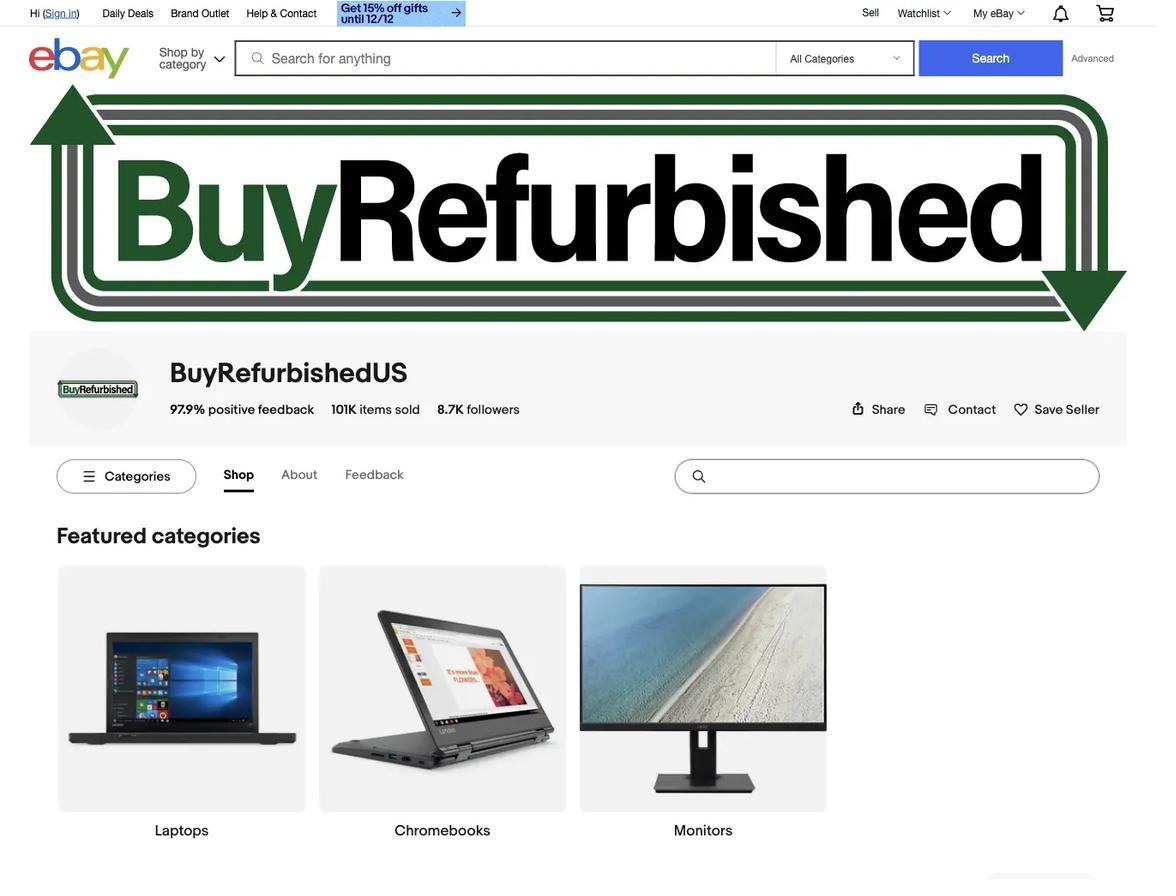 Task type: locate. For each thing, give the bounding box(es) containing it.
shop left by at the left top
[[159, 45, 188, 59]]

contact
[[280, 7, 317, 19], [948, 402, 996, 418]]

advanced
[[1072, 53, 1114, 64]]

shop inside the shop by category
[[159, 45, 188, 59]]

Search for anything text field
[[237, 42, 772, 75]]

brand
[[171, 7, 199, 19]]

None submit
[[919, 40, 1063, 76]]

sign in link
[[45, 7, 77, 19]]

laptops button
[[58, 566, 305, 841]]

Search all 687 items field
[[675, 460, 1099, 494]]

my ebay
[[973, 7, 1014, 19]]

hi
[[30, 7, 40, 19]]

sell
[[862, 6, 879, 18]]

your shopping cart image
[[1095, 5, 1115, 22]]

1 vertical spatial contact
[[948, 402, 996, 418]]

0 horizontal spatial shop
[[159, 45, 188, 59]]

shop for shop
[[224, 468, 254, 483]]

contact inside account navigation
[[280, 7, 317, 19]]

help & contact
[[246, 7, 317, 19]]

tab list
[[224, 461, 431, 493]]

8.7k
[[437, 402, 464, 418]]

chromebooks
[[395, 823, 491, 841]]

in
[[69, 7, 77, 19]]

0 horizontal spatial contact
[[280, 7, 317, 19]]

positive
[[208, 402, 255, 418]]

hi ( sign in )
[[30, 7, 79, 19]]

featured
[[57, 524, 147, 551]]

1 vertical spatial shop
[[224, 468, 254, 483]]

buyrefurbishedus
[[170, 358, 408, 391]]

featured categories
[[57, 524, 261, 551]]

contact left save
[[948, 402, 996, 418]]

8.7k followers
[[437, 402, 520, 418]]

daily deals link
[[103, 4, 154, 23]]

sell link
[[855, 6, 887, 18]]

about
[[281, 468, 317, 483]]

0 vertical spatial contact
[[280, 7, 317, 19]]

1 horizontal spatial shop
[[224, 468, 254, 483]]

shop
[[159, 45, 188, 59], [224, 468, 254, 483]]

daily
[[103, 7, 125, 19]]

get an extra 15% off image
[[337, 1, 466, 27]]

contact right &
[[280, 7, 317, 19]]

advanced link
[[1063, 41, 1123, 75]]

by
[[191, 45, 204, 59]]

category
[[159, 57, 206, 71]]

categories button
[[57, 460, 196, 494]]

account navigation
[[21, 0, 1127, 29]]

watchlist
[[898, 7, 940, 19]]

sold
[[395, 402, 420, 418]]

0 vertical spatial shop
[[159, 45, 188, 59]]

shop by category
[[159, 45, 206, 71]]

&
[[271, 7, 277, 19]]

my
[[973, 7, 988, 19]]

buyrefurbishedus image
[[57, 348, 139, 430]]

help & contact link
[[246, 4, 317, 23]]

shop left 'about'
[[224, 468, 254, 483]]



Task type: describe. For each thing, give the bounding box(es) containing it.
buyrefurbishedus link
[[170, 358, 408, 391]]

1 horizontal spatial contact
[[948, 402, 996, 418]]

seller
[[1066, 402, 1099, 418]]

(
[[43, 7, 45, 19]]

97.9%
[[170, 402, 205, 418]]

save seller
[[1035, 402, 1099, 418]]

)
[[77, 7, 79, 19]]

contact link
[[924, 402, 996, 418]]

daily deals
[[103, 7, 154, 19]]

101k items sold
[[331, 402, 420, 418]]

share button
[[851, 402, 905, 418]]

outlet
[[201, 7, 229, 19]]

items
[[360, 402, 392, 418]]

laptops
[[155, 823, 209, 841]]

followers
[[467, 402, 520, 418]]

97.9% positive feedback
[[170, 402, 314, 418]]

shop by category button
[[152, 38, 229, 75]]

deals
[[128, 7, 154, 19]]

sign
[[45, 7, 66, 19]]

save
[[1035, 402, 1063, 418]]

monitors button
[[580, 566, 827, 841]]

shop by category banner
[[21, 0, 1127, 83]]

watchlist link
[[888, 3, 959, 23]]

save seller button
[[1013, 399, 1099, 418]]

none submit inside shop by category banner
[[919, 40, 1063, 76]]

feedback
[[345, 468, 404, 483]]

brand outlet link
[[171, 4, 229, 23]]

shop for shop by category
[[159, 45, 188, 59]]

feedback
[[258, 402, 314, 418]]

help
[[246, 7, 268, 19]]

my ebay link
[[964, 3, 1033, 23]]

monitors
[[674, 823, 733, 841]]

categories
[[105, 469, 170, 484]]

brand outlet
[[171, 7, 229, 19]]

chromebooks button
[[319, 566, 566, 841]]

tab list containing shop
[[224, 461, 431, 493]]

101k
[[331, 402, 357, 418]]

ebay
[[990, 7, 1014, 19]]

categories
[[152, 524, 261, 551]]

share
[[872, 402, 905, 418]]



Task type: vqa. For each thing, say whether or not it's contained in the screenshot.
Authenticity Guarantee related to $17,493.71
no



